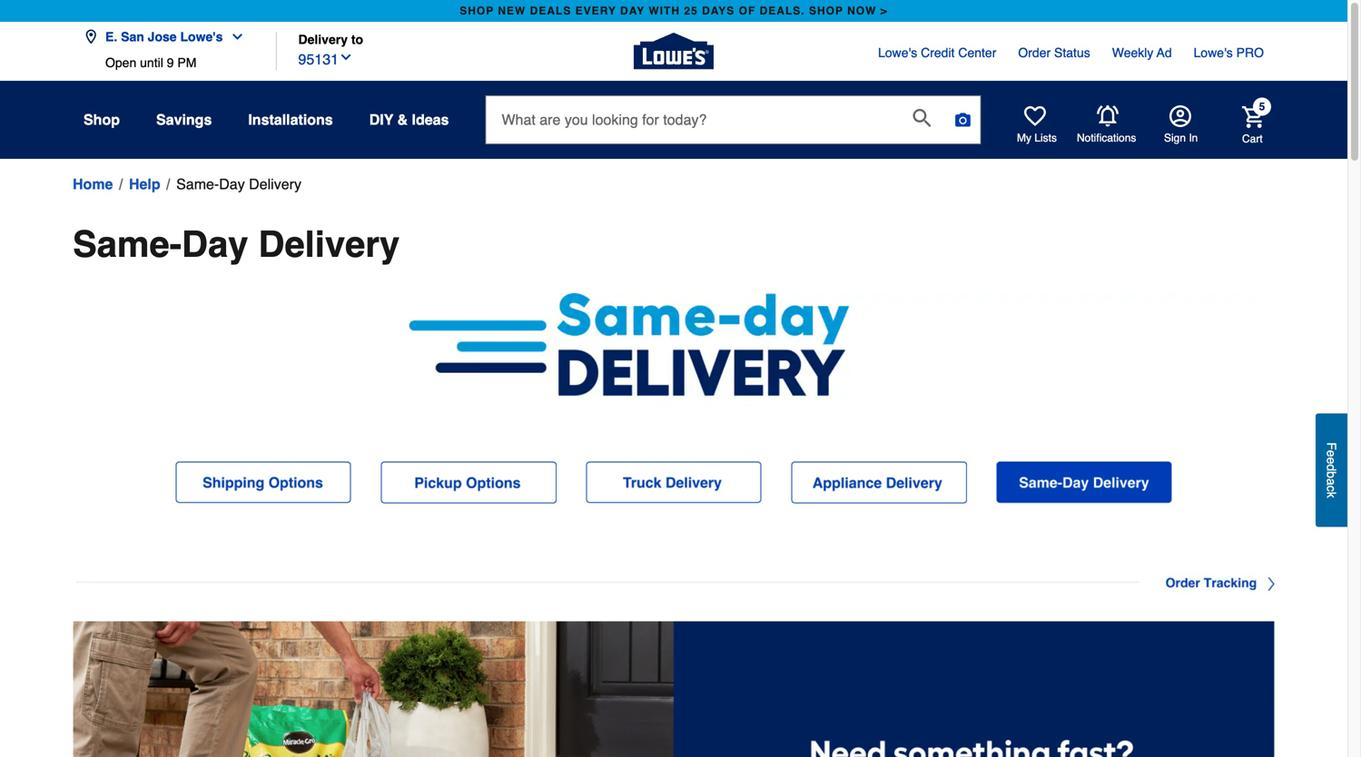 Task type: locate. For each thing, give the bounding box(es) containing it.
pickup options image
[[381, 462, 557, 504]]

lowe's credit center
[[878, 45, 997, 60]]

0 vertical spatial delivery
[[298, 32, 348, 47]]

open until 9 pm
[[105, 55, 197, 70]]

lowe's left the credit
[[878, 45, 917, 60]]

weekly ad
[[1112, 45, 1172, 60]]

until
[[140, 55, 163, 70]]

order tracking. image
[[73, 561, 1275, 604]]

chevron down image inside 95131 button
[[339, 50, 353, 65]]

help
[[129, 176, 160, 193]]

notifications
[[1077, 132, 1136, 144]]

cart
[[1242, 132, 1263, 145]]

my lists
[[1017, 132, 1057, 144]]

shop button
[[84, 104, 120, 136]]

installations button
[[248, 104, 333, 136]]

k
[[1325, 492, 1339, 498]]

diy & ideas button
[[369, 104, 449, 136]]

1 e from the top
[[1325, 450, 1339, 457]]

2 horizontal spatial lowe's
[[1194, 45, 1233, 60]]

lowe's credit center link
[[878, 44, 997, 62]]

chevron down image
[[223, 30, 245, 44], [339, 50, 353, 65]]

0 horizontal spatial lowe's
[[180, 30, 223, 44]]

0 horizontal spatial chevron down image
[[223, 30, 245, 44]]

with
[[649, 5, 680, 17]]

0 vertical spatial same-
[[176, 176, 219, 193]]

None search field
[[485, 95, 981, 161]]

savings
[[156, 111, 212, 128]]

shop
[[84, 111, 120, 128]]

lists
[[1035, 132, 1057, 144]]

chevron down image right jose
[[223, 30, 245, 44]]

1 vertical spatial chevron down image
[[339, 50, 353, 65]]

day
[[219, 176, 245, 193], [182, 223, 248, 265]]

e up b
[[1325, 457, 1339, 464]]

shop left the 'now'
[[809, 5, 844, 17]]

ideas
[[412, 111, 449, 128]]

same- down help link
[[73, 223, 182, 265]]

pro
[[1237, 45, 1264, 60]]

truck delivery image
[[586, 462, 762, 504]]

savings button
[[156, 104, 212, 136]]

95131 button
[[298, 47, 353, 70]]

lowe's left 'pro'
[[1194, 45, 1233, 60]]

0 vertical spatial same-day delivery
[[176, 176, 301, 193]]

weekly ad link
[[1112, 44, 1172, 62]]

search image
[[913, 109, 931, 127]]

lowe's pro link
[[1194, 44, 1264, 62]]

0 horizontal spatial shop
[[460, 5, 494, 17]]

deals
[[530, 5, 572, 17]]

my lists link
[[1017, 105, 1057, 145]]

c
[[1325, 485, 1339, 492]]

same-
[[176, 176, 219, 193], [73, 223, 182, 265]]

Search Query text field
[[486, 96, 899, 143]]

location image
[[84, 30, 98, 44]]

0 vertical spatial chevron down image
[[223, 30, 245, 44]]

lowe's for lowe's pro
[[1194, 45, 1233, 60]]

day
[[620, 5, 645, 17]]

lowe's up pm
[[180, 30, 223, 44]]

same-day delivery
[[176, 176, 301, 193], [73, 223, 400, 265]]

weekly
[[1112, 45, 1154, 60]]

lowe's home improvement lists image
[[1024, 105, 1046, 127]]

chevron down image down to
[[339, 50, 353, 65]]

lowe's home improvement account image
[[1170, 105, 1191, 127]]

same-day delivery link
[[176, 173, 301, 195]]

every
[[575, 5, 616, 17]]

f e e d b a c k button
[[1316, 413, 1348, 527]]

1 horizontal spatial chevron down image
[[339, 50, 353, 65]]

delivery
[[298, 32, 348, 47], [249, 176, 301, 193], [258, 223, 400, 265]]

e up the d on the bottom right of the page
[[1325, 450, 1339, 457]]

5
[[1259, 100, 1265, 113]]

shop
[[460, 5, 494, 17], [809, 5, 844, 17]]

san
[[121, 30, 144, 44]]

a
[[1325, 478, 1339, 485]]

same- right help
[[176, 176, 219, 193]]

same-day delivery down same-day delivery link
[[73, 223, 400, 265]]

>
[[881, 5, 888, 17]]

e.
[[105, 30, 117, 44]]

center
[[958, 45, 997, 60]]

0 vertical spatial day
[[219, 176, 245, 193]]

installations
[[248, 111, 333, 128]]

sign
[[1164, 132, 1186, 144]]

1 shop from the left
[[460, 5, 494, 17]]

95131
[[298, 51, 339, 68]]

1 horizontal spatial shop
[[809, 5, 844, 17]]

1 horizontal spatial lowe's
[[878, 45, 917, 60]]

in
[[1189, 132, 1198, 144]]

camera image
[[954, 111, 972, 129]]

sign in
[[1164, 132, 1198, 144]]

same-day delivery down installations button
[[176, 176, 301, 193]]

shop left new at the left top
[[460, 5, 494, 17]]

&
[[397, 111, 408, 128]]

lowe's
[[180, 30, 223, 44], [878, 45, 917, 60], [1194, 45, 1233, 60]]

e
[[1325, 450, 1339, 457], [1325, 457, 1339, 464]]

2 e from the top
[[1325, 457, 1339, 464]]



Task type: vqa. For each thing, say whether or not it's contained in the screenshot.
My Lists Link
yes



Task type: describe. For each thing, give the bounding box(es) containing it.
lowe's home improvement logo image
[[634, 11, 714, 91]]

1 vertical spatial same-day delivery
[[73, 223, 400, 265]]

need something fast? we've got you. image
[[73, 622, 1275, 757]]

e. san jose lowe's button
[[84, 19, 252, 55]]

of
[[739, 5, 756, 17]]

status
[[1054, 45, 1090, 60]]

ad
[[1157, 45, 1172, 60]]

f
[[1325, 442, 1339, 450]]

now
[[847, 5, 877, 17]]

appliance delivery image
[[791, 462, 967, 504]]

jose
[[148, 30, 177, 44]]

d
[[1325, 464, 1339, 471]]

shipping options image
[[175, 462, 351, 504]]

lowe's same-day delivery logo. image
[[73, 293, 1275, 407]]

new
[[498, 5, 526, 17]]

shop new deals every day with 25 days of deals. shop now > link
[[456, 0, 892, 22]]

1 vertical spatial delivery
[[249, 176, 301, 193]]

lowe's home improvement notification center image
[[1097, 105, 1119, 127]]

order
[[1018, 45, 1051, 60]]

25
[[684, 5, 698, 17]]

2 vertical spatial delivery
[[258, 223, 400, 265]]

same-day delivery image
[[996, 462, 1172, 504]]

lowe's for lowe's credit center
[[878, 45, 917, 60]]

order status
[[1018, 45, 1090, 60]]

1 vertical spatial day
[[182, 223, 248, 265]]

diy
[[369, 111, 393, 128]]

e. san jose lowe's
[[105, 30, 223, 44]]

9
[[167, 55, 174, 70]]

lowe's home improvement cart image
[[1242, 106, 1264, 128]]

sign in button
[[1164, 105, 1198, 145]]

pm
[[177, 55, 197, 70]]

lowe's pro
[[1194, 45, 1264, 60]]

days
[[702, 5, 735, 17]]

open
[[105, 55, 136, 70]]

order status link
[[1018, 44, 1090, 62]]

home
[[73, 176, 113, 193]]

credit
[[921, 45, 955, 60]]

delivery to
[[298, 32, 363, 47]]

to
[[351, 32, 363, 47]]

help link
[[129, 173, 160, 195]]

f e e d b a c k
[[1325, 442, 1339, 498]]

1 vertical spatial same-
[[73, 223, 182, 265]]

b
[[1325, 471, 1339, 478]]

deals.
[[760, 5, 805, 17]]

lowe's inside button
[[180, 30, 223, 44]]

shop new deals every day with 25 days of deals. shop now >
[[460, 5, 888, 17]]

my
[[1017, 132, 1032, 144]]

2 shop from the left
[[809, 5, 844, 17]]

diy & ideas
[[369, 111, 449, 128]]

home link
[[73, 173, 113, 195]]



